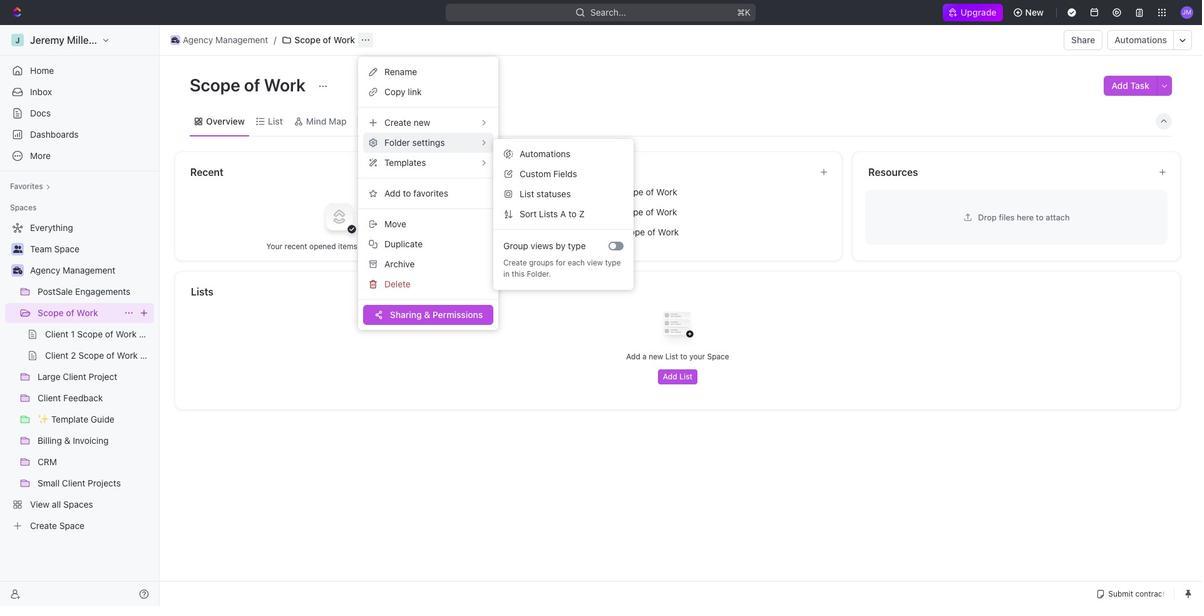 Task type: describe. For each thing, give the bounding box(es) containing it.
rename link
[[363, 62, 494, 82]]

🤝 for client 2 project c scope of work
[[529, 227, 539, 237]]

1 vertical spatial docs
[[529, 167, 553, 178]]

view
[[587, 258, 603, 268]]

lists button
[[190, 284, 1167, 299]]

mind map
[[306, 116, 347, 126]]

add list button
[[658, 370, 698, 385]]

list inside "link"
[[268, 116, 283, 126]]

home
[[30, 65, 54, 76]]

favorites
[[10, 182, 43, 191]]

type inside create groups for each view type in this folder.
[[606, 258, 621, 268]]

sort lists a to z
[[520, 209, 585, 219]]

search...
[[591, 7, 627, 18]]

space
[[708, 352, 730, 362]]

client for client 1 project a scope of work
[[547, 187, 570, 197]]

management inside tree
[[63, 265, 116, 276]]

add to favorites link
[[363, 184, 494, 204]]

0 horizontal spatial scope of work link
[[38, 303, 119, 323]]

drop
[[979, 212, 997, 222]]

link
[[408, 86, 422, 97]]

favorites button
[[5, 179, 56, 194]]

mind map link
[[304, 112, 347, 130]]

home link
[[5, 61, 154, 81]]

list link
[[266, 112, 283, 130]]

here
[[1018, 212, 1034, 222]]

archive link
[[363, 254, 494, 274]]

automations inside button
[[1116, 34, 1168, 45]]

add to favorites
[[385, 188, 449, 199]]

archive
[[385, 259, 415, 269]]

folder settings link
[[363, 133, 494, 153]]

rename
[[385, 66, 417, 77]]

for
[[556, 258, 566, 268]]

0 vertical spatial scope of work link
[[279, 33, 358, 48]]

upgrade
[[961, 7, 997, 18]]

client 1 project b scope of work
[[547, 207, 678, 217]]

folder
[[385, 137, 410, 148]]

map
[[329, 116, 347, 126]]

/
[[274, 34, 277, 45]]

of inside tree
[[66, 308, 74, 318]]

1 horizontal spatial management
[[216, 34, 268, 45]]

z
[[579, 209, 585, 219]]

each
[[568, 258, 585, 268]]

0 vertical spatial type
[[568, 241, 586, 251]]

to inside "link"
[[569, 209, 577, 219]]

inbox
[[30, 86, 52, 97]]

add for add a new list to your space
[[627, 352, 641, 362]]

add for add to favorites
[[385, 188, 401, 199]]

docs inside sidebar navigation
[[30, 108, 51, 118]]

⌘k
[[738, 7, 752, 18]]

attach
[[1047, 212, 1071, 222]]

list up sort
[[520, 189, 535, 199]]

add for add task
[[1112, 80, 1129, 91]]

items
[[338, 242, 358, 251]]

opened
[[310, 242, 336, 251]]

here.
[[394, 242, 412, 251]]

custom
[[520, 169, 551, 179]]

recent
[[190, 167, 224, 178]]

share button
[[1065, 30, 1104, 50]]

automations button
[[499, 144, 629, 164]]

your
[[267, 242, 283, 251]]

favorites
[[414, 188, 449, 199]]

drop files here to attach
[[979, 212, 1071, 222]]

upgrade link
[[944, 4, 1003, 21]]

sharing & permissions link
[[363, 305, 494, 325]]

mind
[[306, 116, 327, 126]]

add for add list
[[663, 372, 678, 382]]

to right here
[[1037, 212, 1044, 222]]

delete link
[[363, 274, 494, 294]]

business time image inside tree
[[13, 267, 22, 274]]

c
[[611, 227, 618, 237]]

project for c
[[580, 227, 609, 237]]

in
[[504, 269, 510, 279]]

dashboards
[[30, 129, 79, 140]]

copy
[[385, 86, 406, 97]]

delete
[[385, 279, 411, 289]]

2
[[573, 227, 578, 237]]

copy link
[[385, 86, 422, 97]]

work inside tree
[[77, 308, 98, 318]]

copy link link
[[363, 82, 494, 102]]

sharing
[[390, 310, 422, 320]]

a
[[643, 352, 647, 362]]

automations button
[[1109, 31, 1174, 49]]

resources
[[869, 167, 919, 178]]

client for client 2 project c scope of work
[[547, 227, 570, 237]]

permissions
[[433, 310, 483, 320]]

move
[[385, 219, 407, 229]]

scope inside sidebar navigation
[[38, 308, 64, 318]]

create
[[504, 258, 527, 268]]

1 horizontal spatial agency
[[183, 34, 213, 45]]

folder settings button
[[363, 133, 494, 153]]

0 vertical spatial agency management link
[[167, 33, 272, 48]]

no lists icon. image
[[653, 302, 703, 352]]

will
[[360, 242, 371, 251]]

client 2 project c scope of work
[[547, 227, 679, 237]]



Task type: vqa. For each thing, say whether or not it's contained in the screenshot.
Client 2 Project C Scope of Work's Client
yes



Task type: locate. For each thing, give the bounding box(es) containing it.
by
[[556, 241, 566, 251]]

your
[[690, 352, 706, 362]]

spaces
[[10, 203, 37, 212]]

2 1 from the top
[[573, 207, 577, 217]]

new
[[1026, 7, 1044, 18]]

show
[[373, 242, 392, 251]]

1 vertical spatial scope of work link
[[38, 303, 119, 323]]

0 vertical spatial management
[[216, 34, 268, 45]]

1 vertical spatial agency management link
[[30, 261, 152, 281]]

custom fields
[[520, 169, 578, 179]]

1 horizontal spatial business time image
[[172, 37, 179, 43]]

client down custom fields "link"
[[547, 187, 570, 197]]

0 vertical spatial project
[[579, 187, 608, 197]]

1 down fields
[[573, 187, 577, 197]]

of
[[323, 34, 332, 45], [244, 75, 260, 95], [646, 187, 654, 197], [646, 207, 654, 217], [648, 227, 656, 237], [66, 308, 74, 318]]

0 horizontal spatial agency management
[[30, 265, 116, 276]]

0 vertical spatial agency management
[[183, 34, 268, 45]]

sidebar navigation
[[0, 25, 160, 606]]

move link
[[363, 214, 494, 234]]

1 🤝 from the top
[[529, 187, 539, 197]]

1 vertical spatial automations
[[520, 148, 571, 159]]

scope of work inside sidebar navigation
[[38, 308, 98, 318]]

1 vertical spatial lists
[[191, 286, 214, 298]]

dashboards link
[[5, 125, 154, 145]]

🤝 up the views at the left top
[[529, 227, 539, 237]]

1 vertical spatial agency management
[[30, 265, 116, 276]]

0 vertical spatial scope of work
[[295, 34, 355, 45]]

1 vertical spatial business time image
[[13, 267, 22, 274]]

your recent opened items will show here.
[[267, 242, 412, 251]]

🤝
[[529, 187, 539, 197], [529, 207, 539, 217], [529, 227, 539, 237]]

tree
[[5, 218, 154, 536]]

project up z
[[579, 187, 608, 197]]

overview link
[[204, 112, 245, 130]]

1 vertical spatial 🤝
[[529, 207, 539, 217]]

a inside "link"
[[561, 209, 567, 219]]

b
[[610, 207, 616, 217]]

1 horizontal spatial scope of work link
[[279, 33, 358, 48]]

add list
[[663, 372, 693, 382]]

1 horizontal spatial automations
[[1116, 34, 1168, 45]]

management
[[216, 34, 268, 45], [63, 265, 116, 276]]

sort
[[520, 209, 537, 219]]

1 horizontal spatial docs
[[529, 167, 553, 178]]

1 vertical spatial 1
[[573, 207, 577, 217]]

agency inside sidebar navigation
[[30, 265, 60, 276]]

automations up task
[[1116, 34, 1168, 45]]

to left favorites
[[403, 188, 411, 199]]

tree containing agency management
[[5, 218, 154, 536]]

1 horizontal spatial agency management link
[[167, 33, 272, 48]]

duplicate
[[385, 239, 423, 249]]

2 vertical spatial client
[[547, 227, 570, 237]]

🤝 for client 1 project b scope of work
[[529, 207, 539, 217]]

custom fields link
[[499, 164, 629, 184]]

2 vertical spatial project
[[580, 227, 609, 237]]

0 horizontal spatial lists
[[191, 286, 214, 298]]

list statuses
[[520, 189, 571, 199]]

to left 'your'
[[681, 352, 688, 362]]

client up by
[[547, 227, 570, 237]]

0 horizontal spatial business time image
[[13, 267, 22, 274]]

2 vertical spatial 🤝
[[529, 227, 539, 237]]

type
[[568, 241, 586, 251], [606, 258, 621, 268]]

automations up custom fields
[[520, 148, 571, 159]]

list left mind
[[268, 116, 283, 126]]

0 vertical spatial 1
[[573, 187, 577, 197]]

2 🤝 from the top
[[529, 207, 539, 217]]

add left task
[[1112, 80, 1129, 91]]

files
[[1000, 212, 1015, 222]]

1 vertical spatial scope of work
[[190, 75, 309, 95]]

tree inside sidebar navigation
[[5, 218, 154, 536]]

fields
[[554, 169, 578, 179]]

1 vertical spatial agency
[[30, 265, 60, 276]]

1 vertical spatial a
[[561, 209, 567, 219]]

1 vertical spatial type
[[606, 258, 621, 268]]

agency management link inside tree
[[30, 261, 152, 281]]

statuses
[[537, 189, 571, 199]]

project for a
[[579, 187, 608, 197]]

client down list statuses link
[[547, 207, 570, 217]]

3 🤝 from the top
[[529, 227, 539, 237]]

client
[[547, 187, 570, 197], [547, 207, 570, 217], [547, 227, 570, 237]]

0 vertical spatial client
[[547, 187, 570, 197]]

recent
[[285, 242, 307, 251]]

group
[[504, 241, 529, 251]]

project left b
[[579, 207, 608, 217]]

1 vertical spatial management
[[63, 265, 116, 276]]

add left a
[[627, 352, 641, 362]]

sort lists a to z link
[[499, 204, 629, 224]]

scope of work link
[[279, 33, 358, 48], [38, 303, 119, 323]]

scope
[[295, 34, 321, 45], [190, 75, 241, 95], [618, 187, 644, 197], [618, 207, 644, 217], [620, 227, 646, 237], [38, 308, 64, 318]]

1 for client 1 project b scope of work
[[573, 207, 577, 217]]

task
[[1131, 80, 1150, 91]]

a up b
[[610, 187, 616, 197]]

group views by type
[[504, 241, 586, 251]]

create groups for each view type in this folder.
[[504, 258, 621, 279]]

docs link
[[5, 103, 154, 123]]

🤝 down custom
[[529, 187, 539, 197]]

add
[[1112, 80, 1129, 91], [385, 188, 401, 199], [627, 352, 641, 362], [663, 372, 678, 382]]

add down add a new list to your space
[[663, 372, 678, 382]]

client 1 project a scope of work
[[547, 187, 678, 197]]

add a new list to your space
[[627, 352, 730, 362]]

lists inside 'button'
[[191, 286, 214, 298]]

1 horizontal spatial agency management
[[183, 34, 268, 45]]

project for b
[[579, 207, 608, 217]]

groups
[[529, 258, 554, 268]]

views
[[531, 241, 554, 251]]

to left z
[[569, 209, 577, 219]]

2 vertical spatial scope of work
[[38, 308, 98, 318]]

list inside button
[[680, 372, 693, 382]]

list right new
[[666, 352, 679, 362]]

2 client from the top
[[547, 207, 570, 217]]

0 vertical spatial business time image
[[172, 37, 179, 43]]

resources button
[[868, 165, 1149, 180]]

0 vertical spatial lists
[[539, 209, 558, 219]]

duplicate link
[[363, 234, 494, 254]]

scope of work
[[295, 34, 355, 45], [190, 75, 309, 95], [38, 308, 98, 318]]

0 horizontal spatial automations
[[520, 148, 571, 159]]

🤝 down 'list statuses'
[[529, 207, 539, 217]]

automations inside dropdown button
[[520, 148, 571, 159]]

list statuses link
[[499, 184, 629, 204]]

1 horizontal spatial type
[[606, 258, 621, 268]]

🤝 for client 1 project a scope of work
[[529, 187, 539, 197]]

0 horizontal spatial agency
[[30, 265, 60, 276]]

to
[[403, 188, 411, 199], [569, 209, 577, 219], [1037, 212, 1044, 222], [681, 352, 688, 362]]

0 vertical spatial agency
[[183, 34, 213, 45]]

docs up 'list statuses'
[[529, 167, 553, 178]]

1 horizontal spatial lists
[[539, 209, 558, 219]]

agency management link
[[167, 33, 272, 48], [30, 261, 152, 281]]

0 horizontal spatial type
[[568, 241, 586, 251]]

agency management
[[183, 34, 268, 45], [30, 265, 116, 276]]

project right 2
[[580, 227, 609, 237]]

type right the view
[[606, 258, 621, 268]]

1 vertical spatial client
[[547, 207, 570, 217]]

client for client 1 project b scope of work
[[547, 207, 570, 217]]

settings
[[413, 137, 445, 148]]

a left z
[[561, 209, 567, 219]]

overview
[[206, 116, 245, 126]]

3 client from the top
[[547, 227, 570, 237]]

this
[[512, 269, 525, 279]]

0 horizontal spatial a
[[561, 209, 567, 219]]

business time image inside agency management link
[[172, 37, 179, 43]]

folder.
[[527, 269, 551, 279]]

project
[[579, 187, 608, 197], [579, 207, 608, 217], [580, 227, 609, 237]]

0 horizontal spatial docs
[[30, 108, 51, 118]]

1 left z
[[573, 207, 577, 217]]

type down 2
[[568, 241, 586, 251]]

sharing & permissions
[[390, 310, 483, 320]]

0 vertical spatial automations
[[1116, 34, 1168, 45]]

list down add a new list to your space
[[680, 372, 693, 382]]

folder settings
[[385, 137, 445, 148]]

new button
[[1008, 3, 1052, 23]]

1 for client 1 project a scope of work
[[573, 187, 577, 197]]

add task button
[[1105, 76, 1158, 96]]

0 vertical spatial docs
[[30, 108, 51, 118]]

0 vertical spatial 🤝
[[529, 187, 539, 197]]

share
[[1072, 34, 1096, 45]]

lists inside "link"
[[539, 209, 558, 219]]

add up move
[[385, 188, 401, 199]]

agency
[[183, 34, 213, 45], [30, 265, 60, 276]]

1 1 from the top
[[573, 187, 577, 197]]

1 client from the top
[[547, 187, 570, 197]]

0 horizontal spatial management
[[63, 265, 116, 276]]

0 horizontal spatial agency management link
[[30, 261, 152, 281]]

business time image
[[172, 37, 179, 43], [13, 267, 22, 274]]

agency management inside tree
[[30, 265, 116, 276]]

1 vertical spatial project
[[579, 207, 608, 217]]

0 vertical spatial a
[[610, 187, 616, 197]]

docs down inbox
[[30, 108, 51, 118]]

&
[[424, 310, 431, 320]]

1 horizontal spatial a
[[610, 187, 616, 197]]

no recent items image
[[314, 191, 364, 242]]

new
[[649, 352, 664, 362]]

automations
[[1116, 34, 1168, 45], [520, 148, 571, 159]]



